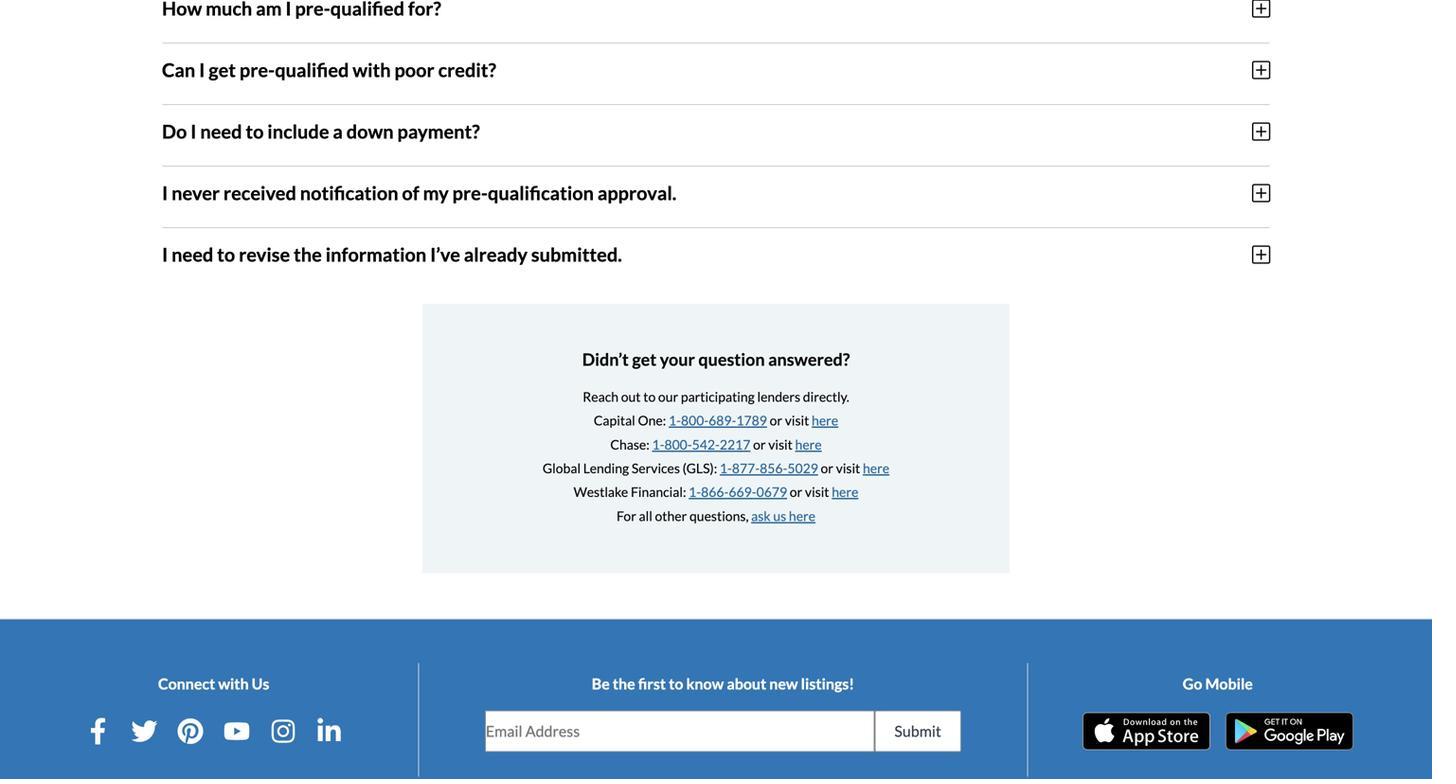 Task type: vqa. For each thing, say whether or not it's contained in the screenshot.


Task type: describe. For each thing, give the bounding box(es) containing it.
1 plus square image from the top
[[1252, 0, 1270, 19]]

1-800-689-1789 link
[[669, 413, 767, 429]]

facebook image
[[85, 719, 111, 745]]

plus square image for do i need to include a down payment?
[[1252, 121, 1270, 142]]

go
[[1183, 675, 1203, 694]]

instagram image
[[270, 719, 296, 745]]

to left include
[[246, 120, 264, 143]]

youtube image
[[224, 719, 250, 745]]

my
[[423, 182, 449, 204]]

1-866-669-0679 link
[[689, 484, 787, 500]]

getting pre-qualified tab panel
[[162, 0, 1270, 289]]

be
[[592, 675, 610, 694]]

669-
[[729, 484, 757, 500]]

plus square image for can i get pre-qualified with poor credit?
[[1252, 59, 1270, 80]]

revise
[[239, 243, 290, 266]]

one:
[[638, 413, 666, 429]]

questions,
[[690, 508, 749, 524]]

approval.
[[598, 182, 677, 204]]

1-800-542-2217 link
[[652, 437, 751, 453]]

all
[[639, 508, 653, 524]]

here link for 1-866-669-0679
[[832, 484, 859, 500]]

1 vertical spatial pre-
[[453, 182, 488, 204]]

first
[[638, 675, 666, 694]]

here right 0679
[[832, 484, 859, 500]]

1 vertical spatial with
[[218, 675, 249, 694]]

2217
[[720, 437, 751, 453]]

visit down 5029
[[805, 484, 829, 500]]

other
[[655, 508, 687, 524]]

or right 0679
[[790, 484, 803, 500]]

visit right 5029
[[836, 460, 860, 476]]

twitter image
[[131, 719, 158, 745]]

information
[[326, 243, 427, 266]]

1 horizontal spatial get
[[632, 349, 657, 370]]

i never received notification of my pre-qualification approval.
[[162, 182, 677, 204]]

directly.
[[803, 389, 850, 405]]

ask us here link
[[751, 508, 816, 524]]

didn't
[[582, 349, 629, 370]]

plus square image for i need to revise the information i've already submitted.
[[1252, 244, 1270, 265]]

poor
[[395, 59, 435, 81]]

get inside button
[[209, 59, 236, 81]]

with inside button
[[353, 59, 391, 81]]

include
[[267, 120, 329, 143]]

our
[[658, 389, 678, 405]]

capital
[[594, 413, 635, 429]]

877-
[[732, 460, 760, 476]]

1 vertical spatial need
[[172, 243, 213, 266]]

1- down 2217
[[720, 460, 732, 476]]

1 horizontal spatial the
[[613, 675, 635, 694]]

the inside button
[[294, 243, 322, 266]]

1 vertical spatial 800-
[[664, 437, 692, 453]]

here link for 1-800-689-1789
[[812, 413, 839, 429]]

to left revise
[[217, 243, 235, 266]]

credit?
[[438, 59, 496, 81]]

about
[[727, 675, 767, 694]]

be the first to know about new listings!
[[592, 675, 854, 694]]

didn't get your question answered?
[[582, 349, 850, 370]]

of
[[402, 182, 419, 204]]

to right 'first'
[[669, 675, 683, 694]]

to inside reach out to our participating lenders directly. capital one: 1-800-689-1789 or visit here chase: 1-800-542-2217 or visit here global lending services (gls): 1-877-856-5029 or visit here westlake financial: 1-866-669-0679 or visit here for all other questions, ask us here
[[643, 389, 656, 405]]



Task type: locate. For each thing, give the bounding box(es) containing it.
5 plus square image from the top
[[1252, 244, 1270, 265]]

visit down lenders on the right of the page
[[785, 413, 809, 429]]

download on the app store image
[[1083, 713, 1210, 751]]

856-
[[760, 460, 788, 476]]

plus square image inside do i need to include a down payment? button
[[1252, 121, 1270, 142]]

participating
[[681, 389, 755, 405]]

us
[[252, 675, 269, 694]]

mobile
[[1205, 675, 1253, 694]]

1 vertical spatial the
[[613, 675, 635, 694]]

financial:
[[631, 484, 686, 500]]

already
[[464, 243, 528, 266]]

do
[[162, 120, 187, 143]]

lenders
[[757, 389, 801, 405]]

pre-
[[240, 59, 275, 81], [453, 182, 488, 204]]

get right can
[[209, 59, 236, 81]]

can i get pre-qualified with poor credit? button
[[162, 43, 1270, 96]]

1-
[[669, 413, 681, 429], [652, 437, 665, 453], [720, 460, 732, 476], [689, 484, 701, 500]]

the right revise
[[294, 243, 322, 266]]

global
[[543, 460, 581, 476]]

reach
[[583, 389, 619, 405]]

to right 'out'
[[643, 389, 656, 405]]

need down never
[[172, 243, 213, 266]]

ask
[[751, 508, 771, 524]]

listings!
[[801, 675, 854, 694]]

i've
[[430, 243, 460, 266]]

2 plus square image from the top
[[1252, 59, 1270, 80]]

542-
[[692, 437, 720, 453]]

can i get pre-qualified with poor credit?
[[162, 59, 496, 81]]

800- up (gls): at the bottom of the page
[[664, 437, 692, 453]]

5029
[[788, 460, 818, 476]]

westlake
[[574, 484, 628, 500]]

plus square image for i never received notification of my pre-qualification approval.
[[1252, 183, 1270, 203]]

reach out to our participating lenders directly. capital one: 1-800-689-1789 or visit here chase: 1-800-542-2217 or visit here global lending services (gls): 1-877-856-5029 or visit here westlake financial: 1-866-669-0679 or visit here for all other questions, ask us here
[[543, 389, 890, 524]]

go mobile
[[1183, 675, 1253, 694]]

1 horizontal spatial with
[[353, 59, 391, 81]]

connect
[[158, 675, 215, 694]]

qualification
[[488, 182, 594, 204]]

new
[[769, 675, 798, 694]]

chase:
[[610, 437, 650, 453]]

4 plus square image from the top
[[1252, 183, 1270, 203]]

submit
[[895, 722, 942, 741]]

1-877-856-5029 link
[[720, 460, 818, 476]]

3 plus square image from the top
[[1252, 121, 1270, 142]]

with left us
[[218, 675, 249, 694]]

pinterest image
[[177, 719, 204, 745]]

here right 5029
[[863, 460, 890, 476]]

do i need to include a down payment? button
[[162, 105, 1270, 158]]

0 vertical spatial the
[[294, 243, 322, 266]]

0679
[[757, 484, 787, 500]]

with
[[353, 59, 391, 81], [218, 675, 249, 694]]

866-
[[701, 484, 729, 500]]

here link up 5029
[[795, 437, 822, 453]]

lending
[[583, 460, 629, 476]]

here up 5029
[[795, 437, 822, 453]]

here link down the directly.
[[812, 413, 839, 429]]

0 horizontal spatial pre-
[[240, 59, 275, 81]]

i never received notification of my pre-qualification approval. button
[[162, 167, 1270, 220]]

visit
[[785, 413, 809, 429], [768, 437, 793, 453], [836, 460, 860, 476], [805, 484, 829, 500]]

never
[[172, 182, 220, 204]]

the
[[294, 243, 322, 266], [613, 675, 635, 694]]

here link for 1-877-856-5029
[[863, 460, 890, 476]]

or
[[770, 413, 782, 429], [753, 437, 766, 453], [821, 460, 834, 476], [790, 484, 803, 500]]

get left "your"
[[632, 349, 657, 370]]

689-
[[709, 413, 736, 429]]

here right us
[[789, 508, 816, 524]]

i need to revise the information i've already submitted.
[[162, 243, 622, 266]]

800-
[[681, 413, 709, 429], [664, 437, 692, 453]]

(gls):
[[683, 460, 717, 476]]

1 vertical spatial get
[[632, 349, 657, 370]]

here link
[[812, 413, 839, 429], [795, 437, 822, 453], [863, 460, 890, 476], [832, 484, 859, 500]]

payment?
[[397, 120, 480, 143]]

0 horizontal spatial with
[[218, 675, 249, 694]]

out
[[621, 389, 641, 405]]

pre- up include
[[240, 59, 275, 81]]

question
[[698, 349, 765, 370]]

1- up services
[[652, 437, 665, 453]]

here down the directly.
[[812, 413, 839, 429]]

received
[[224, 182, 296, 204]]

here link for 1-800-542-2217
[[795, 437, 822, 453]]

your
[[660, 349, 695, 370]]

do i need to include a down payment?
[[162, 120, 480, 143]]

answered?
[[768, 349, 850, 370]]

can
[[162, 59, 195, 81]]

a
[[333, 120, 343, 143]]

0 horizontal spatial the
[[294, 243, 322, 266]]

1 horizontal spatial pre-
[[453, 182, 488, 204]]

or right 2217
[[753, 437, 766, 453]]

here link right 0679
[[832, 484, 859, 500]]

the right the "be"
[[613, 675, 635, 694]]

0 vertical spatial need
[[200, 120, 242, 143]]

services
[[632, 460, 680, 476]]

here
[[812, 413, 839, 429], [795, 437, 822, 453], [863, 460, 890, 476], [832, 484, 859, 500], [789, 508, 816, 524]]

i
[[199, 59, 205, 81], [191, 120, 197, 143], [162, 182, 168, 204], [162, 243, 168, 266]]

for
[[617, 508, 636, 524]]

visit up "856-"
[[768, 437, 793, 453]]

1789
[[736, 413, 767, 429]]

down
[[346, 120, 394, 143]]

submit button
[[875, 711, 961, 753]]

0 horizontal spatial get
[[209, 59, 236, 81]]

get it on google play image
[[1226, 713, 1354, 751]]

or down lenders on the right of the page
[[770, 413, 782, 429]]

get
[[209, 59, 236, 81], [632, 349, 657, 370]]

plus square image inside i never received notification of my pre-qualification approval. button
[[1252, 183, 1270, 203]]

0 vertical spatial with
[[353, 59, 391, 81]]

1- down (gls): at the bottom of the page
[[689, 484, 701, 500]]

Email Address email field
[[486, 712, 874, 752]]

need right do
[[200, 120, 242, 143]]

0 vertical spatial pre-
[[240, 59, 275, 81]]

plus square image inside i need to revise the information i've already submitted. button
[[1252, 244, 1270, 265]]

here link right 5029
[[863, 460, 890, 476]]

0 vertical spatial 800-
[[681, 413, 709, 429]]

linkedin image
[[316, 719, 343, 745]]

800- up 1-800-542-2217 link
[[681, 413, 709, 429]]

with left poor
[[353, 59, 391, 81]]

need
[[200, 120, 242, 143], [172, 243, 213, 266]]

know
[[686, 675, 724, 694]]

notification
[[300, 182, 398, 204]]

plus square image
[[1252, 0, 1270, 19], [1252, 59, 1270, 80], [1252, 121, 1270, 142], [1252, 183, 1270, 203], [1252, 244, 1270, 265]]

i need to revise the information i've already submitted. button
[[162, 228, 1270, 281]]

connect with us
[[158, 675, 269, 694]]

submitted.
[[531, 243, 622, 266]]

to
[[246, 120, 264, 143], [217, 243, 235, 266], [643, 389, 656, 405], [669, 675, 683, 694]]

qualified
[[275, 59, 349, 81]]

0 vertical spatial get
[[209, 59, 236, 81]]

or right 5029
[[821, 460, 834, 476]]

pre- right my
[[453, 182, 488, 204]]

1- right the one:
[[669, 413, 681, 429]]

plus square image inside can i get pre-qualified with poor credit? button
[[1252, 59, 1270, 80]]

us
[[773, 508, 786, 524]]



